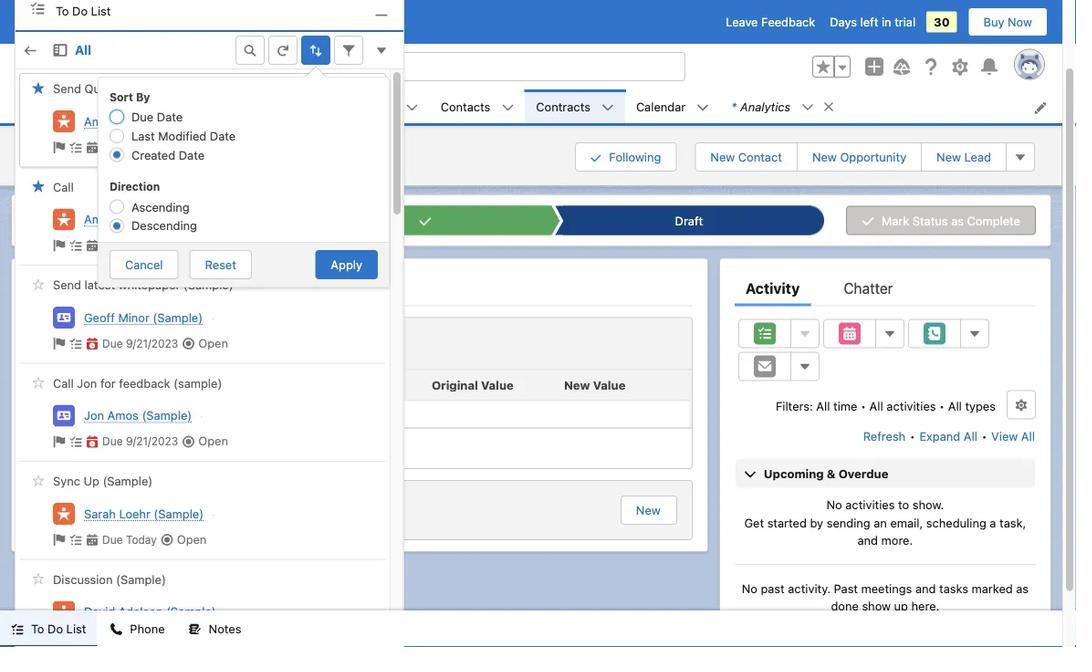 Task type: describe. For each thing, give the bounding box(es) containing it.
due date
[[132, 110, 183, 124]]

cancel
[[125, 258, 163, 272]]

ascending
[[132, 200, 190, 214]]

reset button
[[190, 250, 252, 280]]

* analytics
[[732, 100, 791, 113]]

activity link
[[746, 270, 800, 307]]

view
[[992, 430, 1019, 443]]

send latest whitepaper (sample)
[[53, 278, 233, 292]]

due up last
[[132, 110, 154, 124]]

task,
[[1000, 516, 1027, 530]]

• up expand
[[940, 400, 945, 414]]

new lead
[[937, 150, 992, 164]]

contact
[[739, 150, 783, 164]]

10/8/2023
[[126, 140, 179, 153]]

list inside button
[[66, 622, 86, 636]]

history
[[141, 336, 193, 353]]

amy jordan (sample) for send quote
[[84, 114, 203, 128]]

contacts
[[441, 99, 491, 113]]

modified
[[158, 129, 207, 143]]

call for call
[[53, 180, 74, 194]]

contract history image
[[42, 333, 64, 355]]

a
[[990, 516, 997, 530]]

activities inside no activities to show. get started by sending an email, scheduling a task, and more.
[[846, 499, 895, 512]]

to do list inside button
[[31, 622, 86, 636]]

an
[[874, 516, 888, 530]]

success manager
[[62, 97, 193, 116]]

due for send latest whitepaper (sample)
[[102, 337, 123, 350]]

open for send latest whitepaper (sample)
[[198, 336, 228, 350]]

field element
[[160, 371, 292, 402]]

past
[[834, 582, 859, 596]]

call link
[[53, 179, 74, 194]]

no for activities
[[827, 499, 843, 512]]

get
[[745, 516, 765, 530]]

all button
[[45, 36, 92, 65]]

created date
[[132, 148, 205, 162]]

loehr
[[119, 507, 151, 521]]

(sample) inside "link"
[[142, 409, 192, 422]]

sarah loehr (sample) link
[[84, 505, 204, 523]]

contacts list item
[[430, 90, 526, 123]]

open for call
[[197, 238, 227, 252]]

discussion (sample) link
[[53, 572, 166, 587]]

amos
[[107, 409, 139, 422]]

text default image inside to do list button
[[11, 623, 24, 636]]

contracts
[[536, 99, 591, 113]]

phone button
[[99, 611, 176, 648]]

contract for history
[[75, 336, 137, 353]]

amy jordan (sample) for call
[[84, 212, 203, 226]]

date down last modified date
[[179, 148, 205, 162]]

tab list containing related
[[26, 270, 693, 307]]

contract for 00000101
[[67, 140, 115, 153]]

to inside button
[[31, 622, 44, 636]]

new value element
[[557, 371, 690, 402]]

david adelson (sample) link
[[84, 603, 216, 621]]

call jon for feedback (sample) element
[[19, 368, 386, 462]]

show
[[863, 600, 891, 614]]

• left expand
[[910, 430, 916, 443]]

discussion (sample)
[[53, 573, 166, 586]]

call jon for feedback (sample) link
[[53, 376, 222, 391]]

(sample) right (0)
[[154, 507, 204, 521]]

value for new value
[[593, 379, 626, 392]]

send quote element
[[19, 73, 386, 168]]

view all link
[[991, 422, 1037, 451]]

no activities to show. get started by sending an email, scheduling a task, and more.
[[745, 499, 1027, 548]]

leave feedback
[[726, 15, 816, 29]]

(sample) down the reset
[[183, 278, 233, 292]]

due 9/21/2023 for amos
[[102, 435, 178, 448]]

due 10/8/2023
[[102, 140, 179, 153]]

geoff minor (sample)
[[84, 311, 203, 324]]

new value
[[564, 379, 626, 392]]

upcoming & overdue button
[[736, 459, 1036, 489]]

whitepaper
[[118, 278, 180, 292]]

new for new value
[[564, 379, 590, 392]]

open for call jon for feedback (sample)
[[198, 434, 228, 448]]

orders (0)
[[75, 502, 149, 520]]

sync up (sample)
[[53, 474, 153, 488]]

latest
[[85, 278, 115, 292]]

contacts link
[[430, 90, 502, 123]]

details link
[[135, 270, 180, 307]]

to
[[899, 499, 910, 512]]

(1)
[[196, 336, 216, 353]]

cancel button
[[110, 250, 179, 280]]

send quote
[[53, 82, 118, 95]]

text default image inside to do list link
[[30, 1, 45, 16]]

sync up (sample) link
[[53, 474, 153, 489]]

amy jordan (sample) link for send quote
[[84, 112, 203, 130]]

path options list box
[[26, 206, 825, 236]]

minor
[[118, 311, 150, 324]]

geoff minor (sample) link
[[84, 309, 203, 327]]

complete
[[968, 214, 1021, 228]]

text default image inside all button
[[53, 43, 68, 58]]

10/1/2023
[[126, 239, 177, 251]]

refresh • expand all • view all
[[864, 430, 1036, 443]]

buy now button
[[969, 7, 1048, 37]]

call element
[[19, 171, 386, 266]]

refresh
[[864, 430, 906, 443]]

by
[[811, 516, 824, 530]]

up
[[895, 600, 909, 614]]

activity
[[746, 280, 800, 297]]

expand
[[920, 430, 961, 443]]

all left time
[[817, 400, 831, 414]]

manager
[[128, 97, 193, 116]]

jordan for send quote
[[112, 114, 150, 128]]

9/29/2023,
[[35, 408, 96, 422]]

date right modified
[[210, 129, 236, 143]]

do inside button
[[48, 622, 63, 636]]

original
[[432, 379, 478, 392]]

(sample) inside call element
[[153, 212, 203, 226]]

calendar list item
[[626, 90, 721, 123]]

mark status as complete
[[882, 214, 1021, 228]]

call jon for feedback (sample)
[[53, 376, 222, 390]]

mark status as complete button
[[847, 206, 1037, 236]]

geoff
[[84, 311, 115, 324]]

&
[[827, 467, 836, 481]]

adelson
[[119, 605, 163, 619]]

as inside mark status as complete button
[[952, 214, 964, 228]]

amy jordan (sample) link for call
[[84, 211, 203, 228]]

date up modified
[[157, 110, 183, 124]]

past
[[761, 582, 785, 596]]

contract history grid
[[27, 371, 690, 429]]

trial
[[895, 15, 916, 29]]



Task type: vqa. For each thing, say whether or not it's contained in the screenshot.
Sample to the top
no



Task type: locate. For each thing, give the bounding box(es) containing it.
no for past
[[742, 582, 758, 596]]

0 horizontal spatial and
[[858, 534, 879, 548]]

contracts link
[[526, 90, 602, 123]]

0 vertical spatial 9/21/2023
[[126, 337, 178, 350]]

feedback
[[762, 15, 816, 29]]

(sample) up 10/1/2023
[[153, 212, 203, 226]]

send for send quote
[[53, 82, 81, 95]]

last
[[132, 129, 155, 143]]

0 vertical spatial to
[[56, 3, 69, 17]]

details
[[135, 280, 180, 297]]

due 9/21/2023 inside "call jon for feedback (sample)" 'element'
[[102, 435, 178, 448]]

send latest whitepaper (sample) link
[[53, 278, 233, 292]]

group
[[813, 56, 851, 78]]

jordan inside call element
[[112, 212, 150, 226]]

upcoming & overdue
[[764, 467, 889, 481]]

open inside sync up (sample) element
[[177, 532, 207, 546]]

as inside no past activity. past meetings and tasks marked as done show up here.
[[1017, 582, 1029, 596]]

due inside "call jon for feedback (sample)" 'element'
[[102, 435, 123, 448]]

9/29/2023, 2:27 pm
[[35, 408, 145, 422]]

jon left for
[[77, 376, 97, 390]]

open inside call element
[[197, 238, 227, 252]]

due inside send quote element
[[102, 140, 123, 153]]

new opportunity
[[813, 150, 907, 164]]

for
[[100, 376, 116, 390]]

1 vertical spatial as
[[1017, 582, 1029, 596]]

left
[[861, 15, 879, 29]]

0 vertical spatial amy jordan (sample) link
[[84, 112, 203, 130]]

jordan inside send quote element
[[112, 114, 150, 128]]

amy jordan (sample) link up due 10/1/2023
[[84, 211, 203, 228]]

open inside "call jon for feedback (sample)" 'element'
[[198, 434, 228, 448]]

do
[[72, 3, 88, 17], [48, 622, 63, 636]]

buy
[[984, 15, 1005, 29]]

0 vertical spatial do
[[72, 3, 88, 17]]

value for original value
[[481, 379, 514, 392]]

2 tab list from the left
[[735, 270, 1037, 307]]

list item
[[721, 90, 844, 123]]

all right expand
[[964, 430, 978, 443]]

up
[[84, 474, 99, 488]]

chatter
[[844, 280, 894, 297]]

0 horizontal spatial as
[[952, 214, 964, 228]]

1 amy jordan (sample) link from the top
[[84, 112, 203, 130]]

and inside no activities to show. get started by sending an email, scheduling a task, and more.
[[858, 534, 879, 548]]

due down orders (0)
[[102, 533, 123, 546]]

due inside sync up (sample) element
[[102, 533, 123, 546]]

1 vertical spatial due 9/21/2023
[[102, 435, 178, 448]]

1 due 9/21/2023 from the top
[[102, 337, 178, 350]]

2 value from the left
[[593, 379, 626, 392]]

1 vertical spatial and
[[916, 582, 937, 596]]

user element
[[292, 371, 425, 402]]

notes button
[[178, 611, 252, 648]]

9/21/2023 for minor
[[126, 337, 178, 350]]

started
[[768, 516, 807, 530]]

no
[[827, 499, 843, 512], [742, 582, 758, 596]]

new for new opportunity
[[813, 150, 837, 164]]

1 horizontal spatial to
[[56, 3, 69, 17]]

quote
[[85, 82, 118, 95]]

now
[[1008, 15, 1033, 29]]

0 horizontal spatial to
[[31, 622, 44, 636]]

contract inside 'contract 00000101'
[[67, 140, 115, 153]]

feedback
[[119, 376, 170, 390]]

leave
[[726, 15, 759, 29]]

1 vertical spatial amy jordan (sample) link
[[84, 211, 203, 228]]

1 vertical spatial jon
[[84, 409, 104, 422]]

send latest whitepaper (sample) element
[[19, 269, 386, 364]]

open up (sample)
[[198, 336, 228, 350]]

accounts list item
[[333, 90, 430, 123]]

list
[[91, 3, 111, 17], [66, 622, 86, 636]]

0 vertical spatial call
[[53, 180, 74, 194]]

(sample) up (0)
[[103, 474, 153, 488]]

open right the today
[[177, 532, 207, 546]]

due 9/21/2023 inside 'send latest whitepaper (sample)' element
[[102, 337, 178, 350]]

due for call jon for feedback (sample)
[[102, 435, 123, 448]]

date up 9/29/2023,
[[35, 379, 62, 392]]

1 vertical spatial no
[[742, 582, 758, 596]]

calendar
[[637, 99, 686, 113]]

new for new lead
[[937, 150, 962, 164]]

contract image
[[26, 141, 56, 170]]

following
[[609, 150, 662, 164]]

1 horizontal spatial tab list
[[735, 270, 1037, 307]]

call up 9/29/2023,
[[53, 376, 74, 390]]

1 horizontal spatial do
[[72, 3, 88, 17]]

amy jordan (sample) up last
[[84, 114, 203, 128]]

all up refresh
[[870, 400, 884, 414]]

and down an
[[858, 534, 879, 548]]

sarah
[[84, 507, 116, 521]]

due right text error icon
[[102, 435, 123, 448]]

1 horizontal spatial as
[[1017, 582, 1029, 596]]

list down david at bottom left
[[66, 622, 86, 636]]

due 9/21/2023 down jon amos (sample) "link"
[[102, 435, 178, 448]]

to do list down david at bottom left
[[31, 622, 86, 636]]

(sample) up adelson
[[116, 573, 166, 586]]

pm
[[127, 408, 145, 422]]

today
[[126, 533, 157, 546]]

text error image
[[86, 435, 99, 448]]

expand all button
[[919, 422, 979, 451]]

list inside dialog
[[91, 3, 111, 17]]

types
[[966, 400, 996, 414]]

sending
[[827, 516, 871, 530]]

list up all button at top
[[91, 3, 111, 17]]

amy jordan (sample) link down by at the top of the page
[[84, 112, 203, 130]]

0 horizontal spatial no
[[742, 582, 758, 596]]

do down discussion
[[48, 622, 63, 636]]

(sample) up notes
[[166, 605, 216, 619]]

0 horizontal spatial value
[[481, 379, 514, 392]]

1 vertical spatial contract
[[75, 336, 137, 353]]

2:27
[[99, 408, 124, 422]]

all inside button
[[75, 42, 91, 58]]

original value
[[432, 379, 514, 392]]

and inside no past activity. past meetings and tasks marked as done show up here.
[[916, 582, 937, 596]]

contracts list item
[[526, 90, 626, 123]]

9/21/2023 down jon amos (sample) "link"
[[126, 435, 178, 448]]

due 9/21/2023 down geoff minor (sample) link
[[102, 337, 178, 350]]

0 vertical spatial amy
[[84, 114, 108, 128]]

amy jordan (sample) inside send quote element
[[84, 114, 203, 128]]

do up all button at top
[[72, 3, 88, 17]]

as
[[952, 214, 964, 228], [1017, 582, 1029, 596]]

2 send from the top
[[53, 278, 81, 292]]

to
[[56, 3, 69, 17], [31, 622, 44, 636]]

0 vertical spatial amy jordan (sample)
[[84, 114, 203, 128]]

date inside 'contract history' "grid"
[[35, 379, 62, 392]]

open right created
[[199, 140, 229, 153]]

1 vertical spatial amy jordan (sample)
[[84, 212, 203, 226]]

all up send quote
[[75, 42, 91, 58]]

1 vertical spatial amy
[[84, 212, 108, 226]]

0 vertical spatial due 9/21/2023
[[102, 337, 178, 350]]

notes
[[209, 622, 242, 636]]

(sample)
[[153, 114, 203, 128], [153, 212, 203, 226], [183, 278, 233, 292], [153, 311, 203, 324], [142, 409, 192, 422], [103, 474, 153, 488], [154, 507, 204, 521], [116, 573, 166, 586], [166, 605, 216, 619]]

0 vertical spatial jon
[[77, 376, 97, 390]]

send
[[53, 82, 81, 95], [53, 278, 81, 292]]

due for call
[[102, 239, 123, 251]]

send quote link
[[53, 81, 118, 96]]

9/21/2023 down geoff minor (sample) link
[[126, 337, 178, 350]]

(sample) inside send quote element
[[153, 114, 203, 128]]

open up the reset
[[197, 238, 227, 252]]

related link
[[37, 270, 91, 307]]

*
[[732, 100, 737, 113]]

contract
[[67, 140, 115, 153], [75, 336, 137, 353]]

1 vertical spatial call
[[53, 376, 74, 390]]

00000101
[[67, 153, 148, 173]]

due for sync up (sample)
[[102, 533, 123, 546]]

phone
[[130, 622, 165, 636]]

jon inside "link"
[[84, 409, 104, 422]]

created.
[[167, 408, 215, 422]]

open inside send quote element
[[199, 140, 229, 153]]

jordan up last
[[112, 114, 150, 128]]

1 amy from the top
[[84, 114, 108, 128]]

activities up refresh button
[[887, 400, 937, 414]]

to do list inside dialog
[[56, 3, 111, 17]]

new contact
[[711, 150, 783, 164]]

as right marked
[[1017, 582, 1029, 596]]

apply button
[[315, 250, 378, 280]]

0 horizontal spatial tab list
[[26, 270, 693, 307]]

contract down geoff
[[75, 336, 137, 353]]

new button
[[622, 497, 676, 525]]

0 vertical spatial list
[[91, 3, 111, 17]]

text default image
[[30, 1, 45, 16], [53, 43, 68, 58], [53, 141, 66, 154], [69, 141, 82, 154], [69, 239, 82, 252], [180, 239, 193, 252], [53, 337, 66, 350], [69, 337, 82, 350], [53, 435, 66, 448], [69, 534, 82, 546], [86, 534, 99, 546], [189, 623, 201, 636]]

sync up (sample) element
[[19, 466, 386, 560]]

0 vertical spatial as
[[952, 214, 964, 228]]

list
[[215, 90, 1063, 123]]

due left last
[[102, 140, 123, 153]]

text default image inside the notes button
[[189, 623, 201, 636]]

to do list dialog
[[15, 0, 405, 648]]

to do list up all button at top
[[56, 3, 111, 17]]

due right text error image
[[102, 337, 123, 350]]

mark
[[882, 214, 910, 228]]

2 amy from the top
[[84, 212, 108, 226]]

new
[[711, 150, 736, 164], [813, 150, 837, 164], [937, 150, 962, 164], [564, 379, 590, 392], [636, 504, 661, 518]]

done
[[832, 600, 859, 614]]

no past activity. past meetings and tasks marked as done show up here.
[[742, 582, 1029, 614]]

new for new contact
[[711, 150, 736, 164]]

no inside no activities to show. get started by sending an email, scheduling a task, and more.
[[827, 499, 843, 512]]

tab list containing activity
[[735, 270, 1037, 307]]

jordan up due 10/1/2023
[[112, 212, 150, 226]]

meetings
[[862, 582, 913, 596]]

1 vertical spatial do
[[48, 622, 63, 636]]

call inside call jon for feedback (sample) link
[[53, 376, 74, 390]]

contract history (1)
[[75, 336, 216, 353]]

do inside dialog
[[72, 3, 88, 17]]

0 horizontal spatial do
[[48, 622, 63, 636]]

open inside 'send latest whitepaper (sample)' element
[[198, 336, 228, 350]]

contract down success on the top
[[67, 140, 115, 153]]

1 jordan from the top
[[112, 114, 150, 128]]

2 amy jordan (sample) from the top
[[84, 212, 203, 226]]

amy jordan (sample) inside call element
[[84, 212, 203, 226]]

due inside call element
[[102, 239, 123, 251]]

days
[[830, 15, 858, 29]]

30
[[934, 15, 950, 29]]

2 amy jordan (sample) link from the top
[[84, 211, 203, 228]]

opportunity
[[841, 150, 907, 164]]

and
[[858, 534, 879, 548], [916, 582, 937, 596]]

no up 'sending'
[[827, 499, 843, 512]]

sync
[[53, 474, 80, 488]]

0 vertical spatial contract
[[67, 140, 115, 153]]

(sample) down field
[[142, 409, 192, 422]]

amy down quote
[[84, 114, 108, 128]]

1 vertical spatial jordan
[[112, 212, 150, 226]]

call inside call element
[[53, 180, 74, 194]]

new inside "button"
[[937, 150, 962, 164]]

0 vertical spatial activities
[[887, 400, 937, 414]]

1 vertical spatial send
[[53, 278, 81, 292]]

all right view
[[1022, 430, 1036, 443]]

and up here.
[[916, 582, 937, 596]]

due inside 'send latest whitepaper (sample)' element
[[102, 337, 123, 350]]

1 vertical spatial to
[[31, 622, 44, 636]]

1 vertical spatial to do list
[[31, 622, 86, 636]]

amy jordan (sample) up due 10/1/2023
[[84, 212, 203, 226]]

related
[[37, 280, 91, 297]]

(sample) up the history
[[153, 311, 203, 324]]

jordan for call
[[112, 212, 150, 226]]

2 jordan from the top
[[112, 212, 150, 226]]

1 send from the top
[[53, 82, 81, 95]]

calendar link
[[626, 90, 697, 123]]

call down contract image
[[53, 180, 74, 194]]

value
[[481, 379, 514, 392], [593, 379, 626, 392]]

direction
[[110, 180, 160, 193]]

no inside no past activity. past meetings and tasks marked as done show up here.
[[742, 582, 758, 596]]

orders image
[[42, 500, 64, 522]]

open for send quote
[[199, 140, 229, 153]]

jon up text error icon
[[84, 409, 104, 422]]

2 due 9/21/2023 from the top
[[102, 435, 178, 448]]

cell inside 'contract history' "grid"
[[557, 402, 690, 428]]

2 call from the top
[[53, 376, 74, 390]]

due left 10/1/2023
[[102, 239, 123, 251]]

filters: all time • all activities • all types
[[776, 400, 996, 414]]

apply
[[331, 258, 363, 272]]

accounts
[[344, 99, 395, 113]]

open for sync up (sample)
[[177, 532, 207, 546]]

0 vertical spatial no
[[827, 499, 843, 512]]

1 vertical spatial activities
[[846, 499, 895, 512]]

value inside "element"
[[481, 379, 514, 392]]

call for call jon for feedback (sample)
[[53, 376, 74, 390]]

new inside 'contract history' "grid"
[[564, 379, 590, 392]]

1 value from the left
[[481, 379, 514, 392]]

1 horizontal spatial no
[[827, 499, 843, 512]]

amy inside call element
[[84, 212, 108, 226]]

open down created.
[[198, 434, 228, 448]]

to inside dialog
[[56, 3, 69, 17]]

following button
[[576, 142, 677, 171]]

• right time
[[861, 400, 867, 414]]

activities up an
[[846, 499, 895, 512]]

call
[[53, 180, 74, 194], [53, 376, 74, 390]]

send for send latest whitepaper (sample)
[[53, 278, 81, 292]]

0 vertical spatial and
[[858, 534, 879, 548]]

cell
[[557, 402, 690, 428]]

sort
[[110, 90, 133, 103]]

2 9/21/2023 from the top
[[126, 435, 178, 448]]

original value element
[[425, 371, 557, 402]]

time
[[834, 400, 858, 414]]

jon
[[77, 376, 97, 390], [84, 409, 104, 422]]

to do list button
[[0, 611, 97, 648]]

amy jordan (sample) link inside send quote element
[[84, 112, 203, 130]]

due for send quote
[[102, 140, 123, 153]]

sort by
[[110, 90, 150, 103]]

text default image
[[823, 101, 836, 113], [86, 141, 99, 154], [182, 141, 195, 154], [53, 239, 66, 252], [86, 239, 99, 252], [182, 337, 195, 350], [69, 435, 82, 448], [182, 435, 195, 448], [53, 534, 66, 546], [161, 534, 173, 546], [11, 623, 24, 636], [110, 623, 123, 636]]

1 tab list from the left
[[26, 270, 693, 307]]

1 9/21/2023 from the top
[[126, 337, 178, 350]]

9/21/2023 inside 'send latest whitepaper (sample)' element
[[126, 337, 178, 350]]

9/21/2023 for amos
[[126, 435, 178, 448]]

amy jordan (sample) link
[[84, 112, 203, 130], [84, 211, 203, 228]]

created
[[132, 148, 176, 162]]

(sample) up modified
[[153, 114, 203, 128]]

1 vertical spatial list
[[66, 622, 86, 636]]

9/21/2023 inside "call jon for feedback (sample)" 'element'
[[126, 435, 178, 448]]

amy inside send quote element
[[84, 114, 108, 128]]

amy for call
[[84, 212, 108, 226]]

lead
[[965, 150, 992, 164]]

list containing accounts
[[215, 90, 1063, 123]]

• left view
[[982, 430, 988, 443]]

date element
[[27, 371, 160, 402]]

field
[[167, 379, 196, 392]]

text default image inside phone button
[[110, 623, 123, 636]]

no left the 'past'
[[742, 582, 758, 596]]

david adelson (sample)
[[84, 605, 216, 619]]

due 9/21/2023 for minor
[[102, 337, 178, 350]]

1 horizontal spatial list
[[91, 3, 111, 17]]

accounts link
[[333, 90, 406, 123]]

all left types
[[949, 400, 962, 414]]

amy up due 10/1/2023
[[84, 212, 108, 226]]

1 amy jordan (sample) from the top
[[84, 114, 203, 128]]

0 vertical spatial to do list
[[56, 3, 111, 17]]

as right status
[[952, 214, 964, 228]]

0 vertical spatial send
[[53, 82, 81, 95]]

list item containing *
[[721, 90, 844, 123]]

0 vertical spatial jordan
[[112, 114, 150, 128]]

discussion (sample) element
[[19, 564, 386, 648]]

marked
[[972, 582, 1013, 596]]

last modified date
[[132, 129, 236, 143]]

amy for send quote
[[84, 114, 108, 128]]

0 horizontal spatial list
[[66, 622, 86, 636]]

analytics
[[741, 100, 791, 113]]

send up success on the top
[[53, 82, 81, 95]]

1 vertical spatial 9/21/2023
[[126, 435, 178, 448]]

text error image
[[86, 337, 99, 350]]

1 call from the top
[[53, 180, 74, 194]]

tab list
[[26, 270, 693, 307], [735, 270, 1037, 307]]

send left the latest
[[53, 278, 81, 292]]

scheduling
[[927, 516, 987, 530]]

1 horizontal spatial and
[[916, 582, 937, 596]]

to do list link
[[16, 0, 404, 32]]

1 horizontal spatial value
[[593, 379, 626, 392]]



